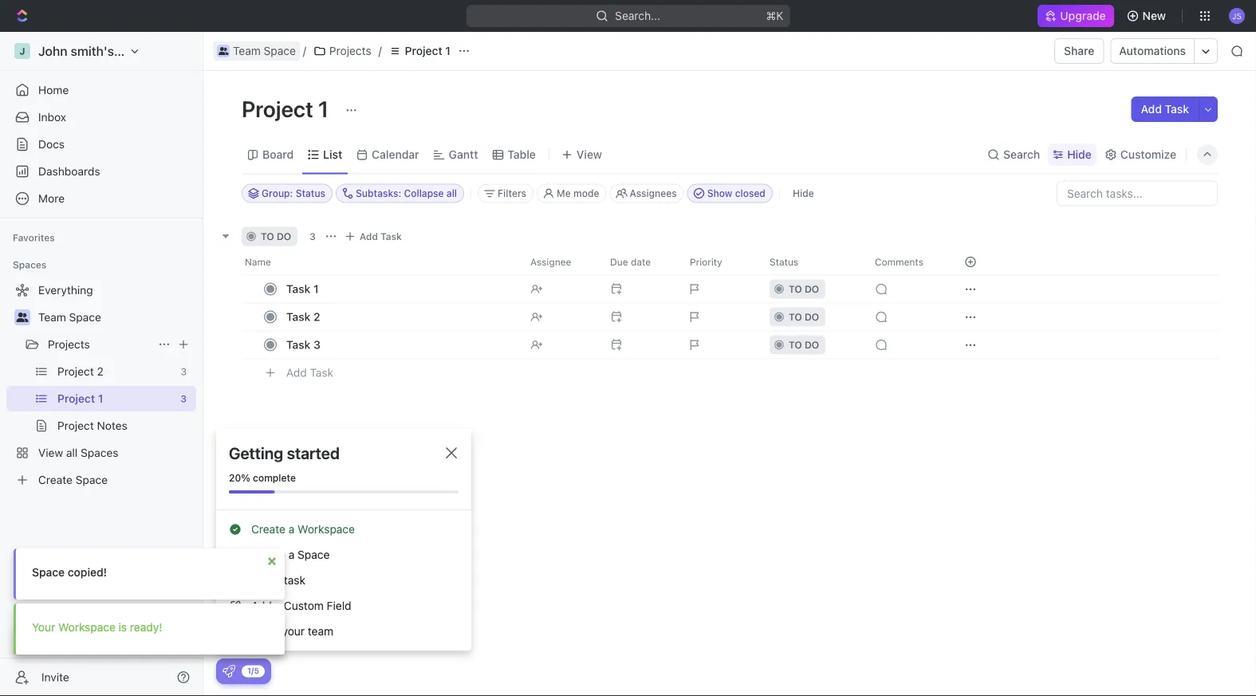 Task type: vqa. For each thing, say whether or not it's contained in the screenshot.
'Jeremy Miller's Workspace, ,' Element
no



Task type: describe. For each thing, give the bounding box(es) containing it.
add task for the top add task button
[[1141, 103, 1189, 116]]

team space link inside tree
[[38, 305, 193, 330]]

calendar link
[[369, 144, 419, 166]]

share
[[1064, 44, 1095, 57]]

do for ‎task 2
[[805, 312, 819, 323]]

to for task 3
[[789, 339, 802, 351]]

space inside "link"
[[76, 473, 108, 487]]

to do for ‎task 1
[[789, 284, 819, 295]]

to do button for ‎task 1
[[760, 275, 866, 304]]

smith's
[[71, 43, 114, 59]]

home link
[[6, 77, 196, 103]]

subtasks: collapse all
[[356, 188, 457, 199]]

upgrade link
[[1038, 5, 1114, 27]]

space down create a workspace
[[298, 548, 330, 562]]

project 2
[[57, 365, 104, 378]]

add a task
[[251, 574, 306, 587]]

inbox link
[[6, 104, 196, 130]]

table
[[508, 148, 536, 161]]

create for create a workspace
[[251, 523, 286, 536]]

started
[[287, 444, 340, 462]]

dashboards link
[[6, 159, 196, 184]]

dashboards
[[38, 165, 100, 178]]

user group image
[[218, 47, 228, 55]]

a for space
[[289, 548, 295, 562]]

priority
[[690, 256, 722, 268]]

john
[[38, 43, 67, 59]]

project 1 inside tree
[[57, 392, 103, 405]]

1 horizontal spatial project 1 link
[[385, 41, 455, 61]]

user group image
[[16, 313, 28, 322]]

create space link
[[6, 467, 193, 493]]

0 vertical spatial status
[[296, 188, 325, 199]]

1 inside tree
[[98, 392, 103, 405]]

assignee
[[530, 256, 571, 268]]

board
[[262, 148, 294, 161]]

status inside dropdown button
[[770, 256, 799, 268]]

0 horizontal spatial workspace
[[58, 621, 116, 634]]

project for project 1 link to the bottom
[[57, 392, 95, 405]]

collapse
[[404, 188, 444, 199]]

automations button
[[1112, 39, 1194, 63]]

team
[[308, 625, 334, 638]]

view button
[[556, 136, 608, 174]]

to do for task 3
[[789, 339, 819, 351]]

task up customize
[[1165, 103, 1189, 116]]

show
[[707, 188, 733, 199]]

2 / from the left
[[379, 44, 382, 57]]

name
[[245, 256, 271, 268]]

invite for invite your team
[[251, 625, 279, 638]]

projects inside sidebar navigation
[[48, 338, 90, 351]]

your workspace is ready!
[[32, 621, 162, 634]]

‎task 1 link
[[282, 278, 518, 301]]

space right user group image
[[264, 44, 296, 57]]

john smith's workspace, , element
[[14, 43, 30, 59]]

trash link
[[110, 634, 135, 646]]

0 vertical spatial add task button
[[1132, 97, 1199, 122]]

new button
[[1120, 3, 1176, 29]]

onboarding checklist button image
[[223, 665, 235, 678]]

calendar
[[372, 148, 419, 161]]

search button
[[983, 144, 1045, 166]]

customize
[[1121, 148, 1177, 161]]

group:
[[262, 188, 293, 199]]

status button
[[760, 249, 866, 275]]

docs
[[38, 138, 65, 151]]

closed
[[735, 188, 766, 199]]

team space inside tree
[[38, 311, 101, 324]]

due
[[610, 256, 628, 268]]

0 vertical spatial project 1
[[405, 44, 451, 57]]

1 / from the left
[[303, 44, 306, 57]]

copied!
[[68, 566, 107, 579]]

create for create space
[[38, 473, 73, 487]]

add down add a task at the bottom left of the page
[[251, 599, 272, 613]]

is
[[119, 621, 127, 634]]

getting started
[[229, 444, 340, 462]]

everything link
[[6, 278, 193, 303]]

add up customize
[[1141, 103, 1162, 116]]

Search tasks... text field
[[1058, 181, 1217, 205]]

notes
[[97, 419, 127, 432]]

search...
[[615, 9, 660, 22]]

comments
[[875, 256, 924, 268]]

filters button
[[478, 184, 534, 203]]

2 vertical spatial add task button
[[279, 363, 340, 382]]

everything
[[38, 284, 93, 297]]

complete
[[253, 472, 296, 483]]

project for project 2 link
[[57, 365, 94, 378]]

‎task for ‎task 2
[[286, 310, 311, 323]]

to do button for task 3
[[760, 331, 866, 359]]

2 for project 2
[[97, 365, 104, 378]]

share button
[[1055, 38, 1104, 64]]

space left moved at the left of the page
[[28, 634, 59, 646]]

add up name dropdown button
[[360, 231, 378, 242]]

moved
[[62, 634, 94, 646]]

a for custom
[[275, 599, 281, 613]]

create a workspace
[[251, 523, 355, 536]]

hide inside dropdown button
[[1067, 148, 1092, 161]]

space copied!
[[32, 566, 107, 579]]

automations
[[1120, 44, 1186, 57]]



Task type: locate. For each thing, give the bounding box(es) containing it.
create space
[[38, 473, 108, 487]]

custom
[[284, 599, 324, 613]]

0 horizontal spatial view
[[38, 446, 63, 459]]

all up create space
[[66, 446, 78, 459]]

2
[[314, 310, 320, 323], [97, 365, 104, 378]]

3 right project 2 link
[[181, 366, 187, 377]]

date
[[631, 256, 651, 268]]

sidebar navigation
[[0, 32, 207, 696]]

task
[[284, 574, 306, 587]]

me mode button
[[537, 184, 607, 203]]

js button
[[1224, 3, 1250, 29]]

spaces up "create space" "link"
[[81, 446, 118, 459]]

show closed
[[707, 188, 766, 199]]

2 inside tree
[[97, 365, 104, 378]]

project 1 link
[[385, 41, 455, 61], [57, 386, 174, 412]]

projects link inside tree
[[48, 332, 152, 357]]

‎task 2
[[286, 310, 320, 323]]

3 down group: status on the left top
[[310, 231, 316, 242]]

0 vertical spatial projects link
[[309, 41, 375, 61]]

1 vertical spatial team space
[[38, 311, 101, 324]]

1 vertical spatial team space link
[[38, 305, 193, 330]]

task down task 3
[[310, 366, 333, 379]]

1 inside 'link'
[[314, 282, 319, 296]]

add task up name dropdown button
[[360, 231, 402, 242]]

1 vertical spatial projects
[[48, 338, 90, 351]]

2 vertical spatial add task
[[286, 366, 333, 379]]

trash
[[110, 634, 135, 646]]

1 vertical spatial project 1
[[242, 95, 334, 122]]

add task button down task 3
[[279, 363, 340, 382]]

0 horizontal spatial team space
[[38, 311, 101, 324]]

all right collapse
[[447, 188, 457, 199]]

view inside button
[[577, 148, 602, 161]]

workspace right smith's
[[117, 43, 183, 59]]

do for task 3
[[805, 339, 819, 351]]

1 vertical spatial add task
[[360, 231, 402, 242]]

0 horizontal spatial spaces
[[13, 259, 47, 270]]

‎task for ‎task 1
[[286, 282, 311, 296]]

3 inside task 3 link
[[314, 338, 321, 351]]

1 horizontal spatial workspace
[[117, 43, 183, 59]]

task
[[1165, 103, 1189, 116], [381, 231, 402, 242], [286, 338, 311, 351], [310, 366, 333, 379]]

status right the group:
[[296, 188, 325, 199]]

all inside view all spaces link
[[66, 446, 78, 459]]

team right user group image
[[233, 44, 261, 57]]

1 horizontal spatial all
[[447, 188, 457, 199]]

ready!
[[130, 621, 162, 634]]

0 vertical spatial workspace
[[117, 43, 183, 59]]

task up name dropdown button
[[381, 231, 402, 242]]

1 horizontal spatial add task
[[360, 231, 402, 242]]

list
[[323, 148, 342, 161]]

board link
[[259, 144, 294, 166]]

due date
[[610, 256, 651, 268]]

0 horizontal spatial invite
[[41, 671, 69, 684]]

hide inside button
[[793, 188, 814, 199]]

workspace
[[117, 43, 183, 59], [298, 523, 355, 536], [58, 621, 116, 634]]

tree
[[6, 278, 196, 493]]

2 horizontal spatial add task
[[1141, 103, 1189, 116]]

all
[[447, 188, 457, 199], [66, 446, 78, 459]]

1 vertical spatial view
[[38, 446, 63, 459]]

task 3 link
[[282, 333, 518, 357]]

2 to do button from the top
[[760, 303, 866, 331]]

1 vertical spatial team
[[38, 311, 66, 324]]

space down view all spaces link
[[76, 473, 108, 487]]

1 vertical spatial project 1 link
[[57, 386, 174, 412]]

a left task
[[275, 574, 281, 587]]

spaces inside tree
[[81, 446, 118, 459]]

0 horizontal spatial all
[[66, 446, 78, 459]]

favorites button
[[6, 228, 61, 247]]

name button
[[242, 249, 521, 275]]

gantt link
[[446, 144, 478, 166]]

3 down ‎task 2
[[314, 338, 321, 351]]

view for view all spaces
[[38, 446, 63, 459]]

project notes
[[57, 419, 127, 432]]

0 horizontal spatial projects link
[[48, 332, 152, 357]]

1 vertical spatial status
[[770, 256, 799, 268]]

project 1
[[405, 44, 451, 57], [242, 95, 334, 122], [57, 392, 103, 405]]

0 vertical spatial 2
[[314, 310, 320, 323]]

2 for ‎task 2
[[314, 310, 320, 323]]

to for ‎task 2
[[789, 312, 802, 323]]

20%
[[229, 472, 250, 483]]

priority button
[[680, 249, 760, 275]]

search
[[1004, 148, 1040, 161]]

team inside tree
[[38, 311, 66, 324]]

1 horizontal spatial projects
[[329, 44, 371, 57]]

0 horizontal spatial team space link
[[38, 305, 193, 330]]

0 horizontal spatial projects
[[48, 338, 90, 351]]

to do button for ‎task 2
[[760, 303, 866, 331]]

view for view
[[577, 148, 602, 161]]

inbox
[[38, 110, 66, 124]]

workspace up create a space
[[298, 523, 355, 536]]

view up mode
[[577, 148, 602, 161]]

0 vertical spatial project 1 link
[[385, 41, 455, 61]]

your
[[32, 621, 55, 634]]

team space right user group image
[[233, 44, 296, 57]]

1 horizontal spatial team space link
[[213, 41, 300, 61]]

0 vertical spatial all
[[447, 188, 457, 199]]

view up create space
[[38, 446, 63, 459]]

add task for bottommost add task button
[[286, 366, 333, 379]]

tree inside sidebar navigation
[[6, 278, 196, 493]]

add task down task 3
[[286, 366, 333, 379]]

3 to do button from the top
[[760, 331, 866, 359]]

‎task 2 link
[[282, 306, 518, 329]]

2 vertical spatial project 1
[[57, 392, 103, 405]]

workspace left is
[[58, 621, 116, 634]]

0 horizontal spatial hide
[[793, 188, 814, 199]]

to do for ‎task 2
[[789, 312, 819, 323]]

hide right search
[[1067, 148, 1092, 161]]

⌘k
[[766, 9, 783, 22]]

space down the everything "link"
[[69, 311, 101, 324]]

add task
[[1141, 103, 1189, 116], [360, 231, 402, 242], [286, 366, 333, 379]]

create inside "link"
[[38, 473, 73, 487]]

add task up customize
[[1141, 103, 1189, 116]]

2 up project notes
[[97, 365, 104, 378]]

add down task 3
[[286, 366, 307, 379]]

0 vertical spatial hide
[[1067, 148, 1092, 161]]

1 vertical spatial projects link
[[48, 332, 152, 357]]

space left copied! in the bottom of the page
[[32, 566, 65, 579]]

2 vertical spatial create
[[251, 548, 286, 562]]

view inside tree
[[38, 446, 63, 459]]

a down add a task at the bottom left of the page
[[275, 599, 281, 613]]

create down view all spaces
[[38, 473, 73, 487]]

‎task down ‎task 1 at the left of page
[[286, 310, 311, 323]]

workspace for john smith's workspace
[[117, 43, 183, 59]]

hide
[[1067, 148, 1092, 161], [793, 188, 814, 199]]

project 2 link
[[57, 359, 174, 384]]

to do button
[[760, 275, 866, 304], [760, 303, 866, 331], [760, 331, 866, 359]]

invite down moved at the left of the page
[[41, 671, 69, 684]]

to
[[261, 231, 274, 242], [789, 284, 802, 295], [789, 312, 802, 323], [789, 339, 802, 351], [97, 634, 107, 646]]

invite your team
[[251, 625, 334, 638]]

invite left your
[[251, 625, 279, 638]]

j
[[19, 45, 25, 57]]

1 horizontal spatial spaces
[[81, 446, 118, 459]]

1 horizontal spatial project 1
[[242, 95, 334, 122]]

0 vertical spatial team space
[[233, 44, 296, 57]]

onboarding checklist button element
[[223, 665, 235, 678]]

1 vertical spatial ‎task
[[286, 310, 311, 323]]

me
[[557, 188, 571, 199]]

new
[[1143, 9, 1166, 22]]

view
[[577, 148, 602, 161], [38, 446, 63, 459]]

‎task
[[286, 282, 311, 296], [286, 310, 311, 323]]

0 vertical spatial view
[[577, 148, 602, 161]]

spaces down favorites "button"
[[13, 259, 47, 270]]

0 vertical spatial team
[[233, 44, 261, 57]]

20% complete
[[229, 472, 296, 483]]

1 vertical spatial all
[[66, 446, 78, 459]]

2 up task 3
[[314, 310, 320, 323]]

john smith's workspace
[[38, 43, 183, 59]]

list link
[[320, 144, 342, 166]]

field
[[327, 599, 351, 613]]

3 up project notes link
[[181, 393, 187, 404]]

assignee button
[[521, 249, 601, 275]]

1 horizontal spatial projects link
[[309, 41, 375, 61]]

invite for invite
[[41, 671, 69, 684]]

0 vertical spatial add task
[[1141, 103, 1189, 116]]

more
[[38, 192, 65, 205]]

1 horizontal spatial 2
[[314, 310, 320, 323]]

create for create a space
[[251, 548, 286, 562]]

filters
[[498, 188, 527, 199]]

1 vertical spatial hide
[[793, 188, 814, 199]]

‎task up ‎task 2
[[286, 282, 311, 296]]

create a space
[[251, 548, 330, 562]]

0 vertical spatial ‎task
[[286, 282, 311, 296]]

your
[[282, 625, 305, 638]]

1 horizontal spatial team
[[233, 44, 261, 57]]

team
[[233, 44, 261, 57], [38, 311, 66, 324]]

1 to do button from the top
[[760, 275, 866, 304]]

1 horizontal spatial invite
[[251, 625, 279, 638]]

subtasks:
[[356, 188, 401, 199]]

0 horizontal spatial status
[[296, 188, 325, 199]]

1 horizontal spatial team space
[[233, 44, 296, 57]]

1 vertical spatial create
[[251, 523, 286, 536]]

1 vertical spatial spaces
[[81, 446, 118, 459]]

getting
[[229, 444, 283, 462]]

1 vertical spatial workspace
[[298, 523, 355, 536]]

1 horizontal spatial status
[[770, 256, 799, 268]]

space moved to trash
[[28, 634, 135, 646]]

0 vertical spatial create
[[38, 473, 73, 487]]

1 horizontal spatial /
[[379, 44, 382, 57]]

projects link
[[309, 41, 375, 61], [48, 332, 152, 357]]

more button
[[6, 186, 196, 211]]

a
[[289, 523, 295, 536], [289, 548, 295, 562], [275, 574, 281, 587], [275, 599, 281, 613]]

create up add a task at the bottom left of the page
[[251, 548, 286, 562]]

customize button
[[1100, 144, 1181, 166]]

0 horizontal spatial project 1
[[57, 392, 103, 405]]

project
[[405, 44, 443, 57], [242, 95, 313, 122], [57, 365, 94, 378], [57, 392, 95, 405], [57, 419, 94, 432]]

projects
[[329, 44, 371, 57], [48, 338, 90, 351]]

task 3
[[286, 338, 321, 351]]

do for ‎task 1
[[805, 284, 819, 295]]

table link
[[504, 144, 536, 166]]

‎task 1
[[286, 282, 319, 296]]

1 vertical spatial invite
[[41, 671, 69, 684]]

1 ‎task from the top
[[286, 282, 311, 296]]

‎task inside 'link'
[[286, 282, 311, 296]]

view all spaces
[[38, 446, 118, 459]]

a for task
[[275, 574, 281, 587]]

hide right closed
[[793, 188, 814, 199]]

0 vertical spatial projects
[[329, 44, 371, 57]]

status right priority 'dropdown button'
[[770, 256, 799, 268]]

0 horizontal spatial add task
[[286, 366, 333, 379]]

2 horizontal spatial project 1
[[405, 44, 451, 57]]

gantt
[[449, 148, 478, 161]]

assignees button
[[610, 184, 684, 203]]

a up create a space
[[289, 523, 295, 536]]

to do
[[261, 231, 291, 242], [789, 284, 819, 295], [789, 312, 819, 323], [789, 339, 819, 351]]

home
[[38, 83, 69, 97]]

js
[[1232, 11, 1242, 20]]

0 horizontal spatial team
[[38, 311, 66, 324]]

1/5
[[247, 666, 259, 676]]

hide button
[[786, 184, 821, 203]]

project notes link
[[57, 413, 193, 439]]

1 vertical spatial 2
[[97, 365, 104, 378]]

docs link
[[6, 132, 196, 157]]

create
[[38, 473, 73, 487], [251, 523, 286, 536], [251, 548, 286, 562]]

2 ‎task from the top
[[286, 310, 311, 323]]

project for project notes link
[[57, 419, 94, 432]]

show closed button
[[687, 184, 773, 203]]

add task button
[[1132, 97, 1199, 122], [340, 227, 408, 246], [279, 363, 340, 382]]

close image
[[446, 448, 457, 459]]

add task button up name dropdown button
[[340, 227, 408, 246]]

create up create a space
[[251, 523, 286, 536]]

2 vertical spatial workspace
[[58, 621, 116, 634]]

1 horizontal spatial view
[[577, 148, 602, 161]]

0 vertical spatial spaces
[[13, 259, 47, 270]]

favorites
[[13, 232, 55, 243]]

tree containing everything
[[6, 278, 196, 493]]

0 horizontal spatial project 1 link
[[57, 386, 174, 412]]

add task button up customize
[[1132, 97, 1199, 122]]

a up task
[[289, 548, 295, 562]]

add left task
[[251, 574, 272, 587]]

team right user group icon
[[38, 311, 66, 324]]

add a custom field
[[251, 599, 351, 613]]

0 vertical spatial team space link
[[213, 41, 300, 61]]

workspace for create a workspace
[[298, 523, 355, 536]]

view button
[[556, 144, 608, 166]]

2 horizontal spatial workspace
[[298, 523, 355, 536]]

to for ‎task 1
[[789, 284, 802, 295]]

team space down "everything"
[[38, 311, 101, 324]]

invite inside sidebar navigation
[[41, 671, 69, 684]]

task down ‎task 2
[[286, 338, 311, 351]]

0 horizontal spatial 2
[[97, 365, 104, 378]]

a for workspace
[[289, 523, 295, 536]]

1 vertical spatial add task button
[[340, 227, 408, 246]]

0 horizontal spatial /
[[303, 44, 306, 57]]

0 vertical spatial invite
[[251, 625, 279, 638]]

workspace inside sidebar navigation
[[117, 43, 183, 59]]

1 horizontal spatial hide
[[1067, 148, 1092, 161]]



